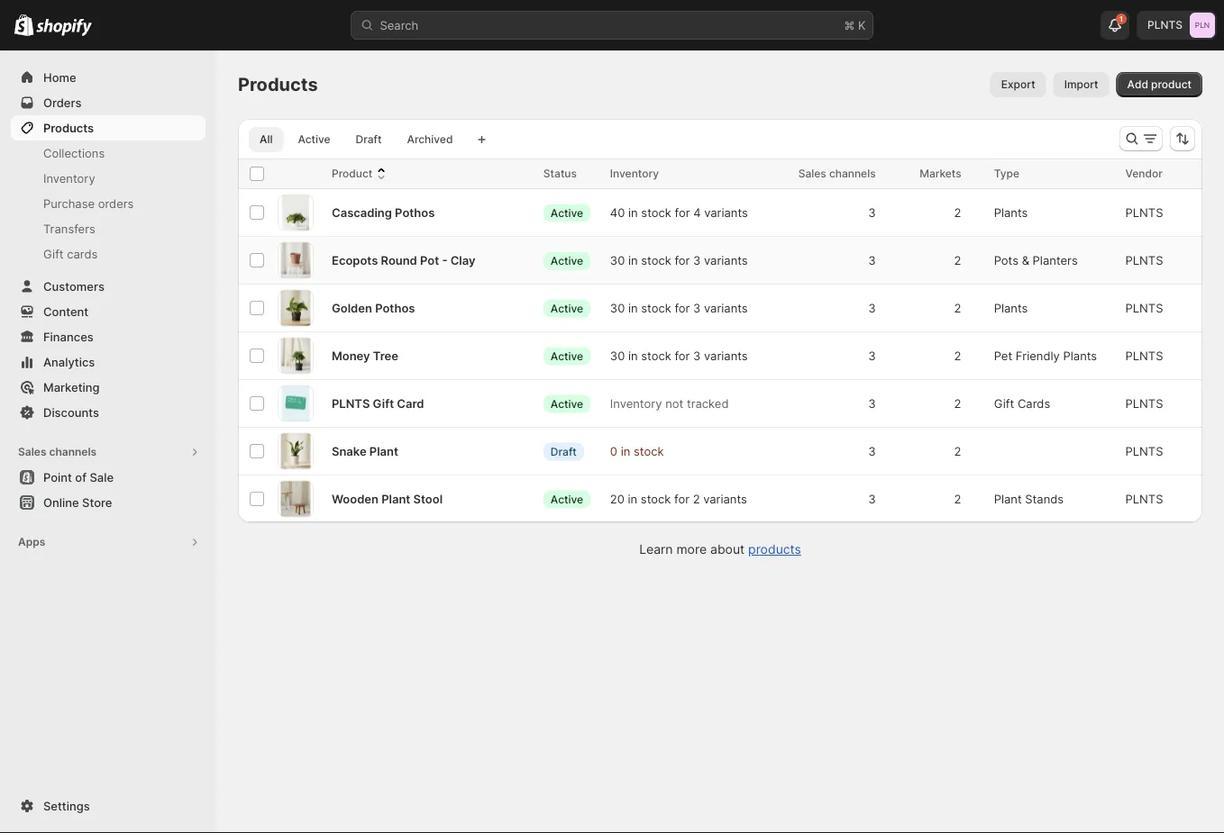 Task type: describe. For each thing, give the bounding box(es) containing it.
gift cards
[[43, 247, 98, 261]]

sales channels button
[[11, 440, 206, 465]]

40
[[610, 206, 625, 219]]

ecopots round pot - clay
[[332, 253, 475, 267]]

product button
[[332, 165, 390, 183]]

plants for 40 in stock for 4 variants
[[994, 206, 1028, 219]]

tracked
[[687, 397, 729, 411]]

in for cascading pothos
[[628, 206, 638, 219]]

planters
[[1033, 253, 1078, 267]]

content
[[43, 305, 88, 319]]

1
[[1120, 14, 1123, 23]]

active inside tab list
[[298, 133, 330, 146]]

40 in stock for 4 variants
[[610, 206, 748, 219]]

gift for gift cards
[[43, 247, 64, 261]]

snake plant link
[[332, 443, 398, 461]]

collections link
[[11, 141, 206, 166]]

products
[[748, 542, 801, 557]]

content link
[[11, 299, 206, 324]]

golden pothos image
[[281, 290, 311, 326]]

snake plant image
[[281, 434, 311, 470]]

variants for pet
[[704, 349, 748, 363]]

active link
[[287, 127, 341, 152]]

in for ecopots round pot - clay
[[628, 253, 638, 267]]

2 vertical spatial plants
[[1063, 349, 1097, 363]]

discounts
[[43, 406, 99, 420]]

3 for pots
[[693, 253, 701, 267]]

sales channels inside "button"
[[18, 446, 97, 459]]

products inside products link
[[43, 121, 94, 135]]

1 horizontal spatial sales
[[798, 167, 826, 180]]

online
[[43, 496, 79, 510]]

1 horizontal spatial gift
[[373, 397, 394, 411]]

money tree
[[332, 349, 398, 363]]

money tree image
[[281, 338, 310, 374]]

marketing link
[[11, 375, 206, 400]]

-
[[442, 253, 447, 267]]

all
[[260, 133, 273, 146]]

vendor button
[[1125, 165, 1181, 183]]

not
[[665, 397, 683, 411]]

for for money tree
[[675, 349, 690, 363]]

active for money tree
[[551, 349, 583, 363]]

plnts for wooden plant stool
[[1125, 492, 1163, 506]]

customers
[[43, 279, 104, 293]]

active for plnts gift card
[[551, 397, 583, 410]]

wooden
[[332, 492, 379, 506]]

finances link
[[11, 324, 206, 350]]

gift for gift cards
[[994, 397, 1014, 411]]

inventory not tracked
[[610, 397, 729, 411]]

4
[[693, 206, 701, 219]]

tree
[[373, 349, 398, 363]]

plnts for plnts gift card
[[1125, 397, 1163, 411]]

settings link
[[11, 794, 206, 819]]

import button
[[1053, 72, 1109, 97]]

gift cards
[[994, 397, 1050, 411]]

collections
[[43, 146, 105, 160]]

for for ecopots round pot - clay
[[675, 253, 690, 267]]

plnts gift card
[[332, 397, 424, 411]]

⌘ k
[[844, 18, 866, 32]]

stock for money tree
[[641, 349, 671, 363]]

cascading pothos link
[[332, 204, 435, 222]]

home link
[[11, 65, 206, 90]]

in for golden pothos
[[628, 301, 638, 315]]

1 button
[[1101, 11, 1129, 40]]

plnts gift card image
[[282, 386, 310, 422]]

0 in stock
[[610, 444, 664, 458]]

plnts inside plnts gift card link
[[332, 397, 370, 411]]

1 vertical spatial draft
[[551, 445, 577, 458]]

golden pothos link
[[332, 299, 415, 317]]

30 in stock for 3 variants for money tree
[[610, 349, 748, 363]]

pothos for golden pothos
[[375, 301, 415, 315]]

apps
[[18, 536, 45, 549]]

plant left "stands"
[[994, 492, 1022, 506]]

pothos for cascading pothos
[[395, 206, 435, 219]]

learn more about products
[[639, 542, 801, 557]]

3 for pet
[[693, 349, 701, 363]]

orders
[[43, 96, 82, 110]]

analytics link
[[11, 350, 206, 375]]

pots
[[994, 253, 1018, 267]]

plant stands
[[994, 492, 1064, 506]]

store
[[82, 496, 112, 510]]

0 vertical spatial channels
[[829, 167, 876, 180]]

k
[[858, 18, 866, 32]]

2
[[693, 492, 700, 506]]

inventory for inventory button
[[610, 167, 659, 180]]

export
[[1001, 78, 1035, 91]]

transfers
[[43, 222, 95, 236]]

for for wooden plant stool
[[674, 492, 690, 506]]

online store button
[[0, 490, 216, 516]]

ecopots round pot - clay image
[[281, 242, 311, 279]]

gift cards link
[[11, 242, 206, 267]]

&
[[1022, 253, 1029, 267]]

sale
[[90, 470, 114, 484]]

0 vertical spatial products
[[238, 73, 318, 96]]

analytics
[[43, 355, 95, 369]]

archived
[[407, 133, 453, 146]]

home
[[43, 70, 76, 84]]

pet friendly plants
[[994, 349, 1097, 363]]

variants for plant
[[703, 492, 747, 506]]

for for cascading pothos
[[675, 206, 690, 219]]

cards
[[67, 247, 98, 261]]

channels inside "button"
[[49, 446, 97, 459]]

point of sale button
[[0, 465, 216, 490]]



Task type: locate. For each thing, give the bounding box(es) containing it.
0 vertical spatial draft
[[356, 133, 382, 146]]

online store link
[[11, 490, 206, 516]]

round
[[381, 253, 417, 267]]

0 horizontal spatial channels
[[49, 446, 97, 459]]

3 30 from the top
[[610, 349, 625, 363]]

ecopots
[[332, 253, 378, 267]]

stock for cascading pothos
[[641, 206, 671, 219]]

4 for from the top
[[675, 349, 690, 363]]

1 horizontal spatial products
[[238, 73, 318, 96]]

0 vertical spatial plants
[[994, 206, 1028, 219]]

inventory left not
[[610, 397, 662, 411]]

type button
[[994, 165, 1037, 183]]

0 horizontal spatial sales channels
[[18, 446, 97, 459]]

plant for wooden
[[381, 492, 410, 506]]

draft left the 0
[[551, 445, 577, 458]]

1 vertical spatial pothos
[[375, 301, 415, 315]]

0 vertical spatial pothos
[[395, 206, 435, 219]]

for for golden pothos
[[675, 301, 690, 315]]

plnts gift card link
[[332, 395, 424, 413]]

archived link
[[396, 127, 464, 152]]

plants down pots
[[994, 301, 1028, 315]]

30
[[610, 253, 625, 267], [610, 301, 625, 315], [610, 349, 625, 363]]

customers link
[[11, 274, 206, 299]]

snake
[[332, 444, 367, 458]]

0 vertical spatial sales channels
[[798, 167, 876, 180]]

inventory
[[610, 167, 659, 180], [43, 171, 95, 185], [610, 397, 662, 411]]

plnts for golden pothos
[[1125, 301, 1163, 315]]

0 horizontal spatial gift
[[43, 247, 64, 261]]

0 horizontal spatial products
[[43, 121, 94, 135]]

0 horizontal spatial draft
[[356, 133, 382, 146]]

inventory button
[[610, 165, 677, 183]]

3 for from the top
[[675, 301, 690, 315]]

plnts for ecopots round pot - clay
[[1125, 253, 1163, 267]]

stock for wooden plant stool
[[641, 492, 671, 506]]

import
[[1064, 78, 1098, 91]]

products up all
[[238, 73, 318, 96]]

1 horizontal spatial draft
[[551, 445, 577, 458]]

in for wooden plant stool
[[628, 492, 637, 506]]

stands
[[1025, 492, 1064, 506]]

cascading pothos image
[[282, 195, 309, 231]]

0 vertical spatial 3
[[693, 253, 701, 267]]

pothos up the ecopots round pot - clay
[[395, 206, 435, 219]]

for
[[675, 206, 690, 219], [675, 253, 690, 267], [675, 301, 690, 315], [675, 349, 690, 363], [674, 492, 690, 506]]

draft link
[[345, 127, 393, 152]]

1 vertical spatial sales channels
[[18, 446, 97, 459]]

30 in stock for 3 variants for ecopots round pot - clay
[[610, 253, 748, 267]]

draft
[[356, 133, 382, 146], [551, 445, 577, 458]]

plant left stool on the left of the page
[[381, 492, 410, 506]]

plnts for snake plant
[[1125, 444, 1163, 458]]

plants right friendly
[[1063, 349, 1097, 363]]

point of sale
[[43, 470, 114, 484]]

type
[[994, 167, 1019, 180]]

plants down type button
[[994, 206, 1028, 219]]

1 30 in stock for 3 variants from the top
[[610, 253, 748, 267]]

products up collections
[[43, 121, 94, 135]]

20 in stock for 2 variants
[[610, 492, 747, 506]]

marketing
[[43, 380, 100, 394]]

30 for golden pothos
[[610, 301, 625, 315]]

transfers link
[[11, 216, 206, 242]]

purchase orders
[[43, 196, 134, 210]]

sales inside "button"
[[18, 446, 46, 459]]

1 vertical spatial channels
[[49, 446, 97, 459]]

point
[[43, 470, 72, 484]]

all button
[[249, 127, 283, 152]]

tab list
[[245, 126, 467, 152]]

inventory inside inventory button
[[610, 167, 659, 180]]

channels left markets
[[829, 167, 876, 180]]

wooden plant stool
[[332, 492, 443, 506]]

golden
[[332, 301, 372, 315]]

30 for ecopots round pot - clay
[[610, 253, 625, 267]]

1 3 from the top
[[693, 253, 701, 267]]

money tree link
[[332, 347, 398, 365]]

purchase orders link
[[11, 191, 206, 216]]

active
[[298, 133, 330, 146], [551, 206, 583, 219], [551, 254, 583, 267], [551, 302, 583, 315], [551, 349, 583, 363], [551, 397, 583, 410], [551, 493, 583, 506]]

20
[[610, 492, 624, 506]]

golden pothos
[[332, 301, 415, 315]]

add product link
[[1116, 72, 1202, 97]]

learn
[[639, 542, 673, 557]]

more
[[676, 542, 707, 557]]

gift left cards
[[43, 247, 64, 261]]

5 for from the top
[[674, 492, 690, 506]]

0
[[610, 444, 617, 458]]

1 for from the top
[[675, 206, 690, 219]]

3 30 in stock for 3 variants from the top
[[610, 349, 748, 363]]

card
[[397, 397, 424, 411]]

tab list containing all
[[245, 126, 467, 152]]

1 vertical spatial plants
[[994, 301, 1028, 315]]

plant for snake
[[369, 444, 398, 458]]

stool
[[413, 492, 443, 506]]

2 vertical spatial 30
[[610, 349, 625, 363]]

status
[[543, 167, 577, 180]]

plants for 30 in stock for 3 variants
[[994, 301, 1028, 315]]

add product
[[1127, 78, 1192, 91]]

add
[[1127, 78, 1148, 91]]

money
[[332, 349, 370, 363]]

about
[[710, 542, 745, 557]]

products
[[238, 73, 318, 96], [43, 121, 94, 135]]

2 vertical spatial 3
[[693, 349, 701, 363]]

active for ecopots round pot - clay
[[551, 254, 583, 267]]

0 vertical spatial sales
[[798, 167, 826, 180]]

1 30 from the top
[[610, 253, 625, 267]]

1 vertical spatial 30 in stock for 3 variants
[[610, 301, 748, 315]]

friendly
[[1016, 349, 1060, 363]]

variants for pots
[[704, 253, 748, 267]]

2 vertical spatial 30 in stock for 3 variants
[[610, 349, 748, 363]]

clay
[[450, 253, 475, 267]]

stock for golden pothos
[[641, 301, 671, 315]]

inventory up 40 at top
[[610, 167, 659, 180]]

gift left cards in the top of the page
[[994, 397, 1014, 411]]

plnts image
[[1190, 13, 1215, 38]]

pots & planters
[[994, 253, 1078, 267]]

stock for ecopots round pot - clay
[[641, 253, 671, 267]]

draft inside tab list
[[356, 133, 382, 146]]

cascading
[[332, 206, 392, 219]]

0 vertical spatial 30
[[610, 253, 625, 267]]

inventory link
[[11, 166, 206, 191]]

pothos
[[395, 206, 435, 219], [375, 301, 415, 315]]

channels
[[829, 167, 876, 180], [49, 446, 97, 459]]

draft up product button
[[356, 133, 382, 146]]

apps button
[[11, 530, 206, 555]]

product
[[332, 167, 372, 180]]

2 for from the top
[[675, 253, 690, 267]]

in for money tree
[[628, 349, 638, 363]]

orders
[[98, 196, 134, 210]]

settings
[[43, 799, 90, 813]]

inventory up purchase
[[43, 171, 95, 185]]

2 horizontal spatial gift
[[994, 397, 1014, 411]]

online store
[[43, 496, 112, 510]]

1 vertical spatial 30
[[610, 301, 625, 315]]

1 horizontal spatial channels
[[829, 167, 876, 180]]

⌘
[[844, 18, 855, 32]]

plant right snake
[[369, 444, 398, 458]]

variants
[[704, 206, 748, 219], [704, 253, 748, 267], [704, 301, 748, 315], [704, 349, 748, 363], [703, 492, 747, 506]]

product
[[1151, 78, 1192, 91]]

ecopots round pot - clay link
[[332, 251, 475, 269]]

point of sale link
[[11, 465, 206, 490]]

active for golden pothos
[[551, 302, 583, 315]]

purchase
[[43, 196, 95, 210]]

cascading pothos
[[332, 206, 435, 219]]

2 30 in stock for 3 variants from the top
[[610, 301, 748, 315]]

2 3 from the top
[[693, 301, 701, 315]]

export button
[[990, 72, 1046, 97]]

plnts for money tree
[[1125, 349, 1163, 363]]

2 30 from the top
[[610, 301, 625, 315]]

1 vertical spatial 3
[[693, 301, 701, 315]]

0 vertical spatial 30 in stock for 3 variants
[[610, 253, 748, 267]]

30 in stock for 3 variants for golden pothos
[[610, 301, 748, 315]]

discounts link
[[11, 400, 206, 425]]

inventory for the inventory link
[[43, 171, 95, 185]]

active for wooden plant stool
[[551, 493, 583, 506]]

plant
[[369, 444, 398, 458], [381, 492, 410, 506], [994, 492, 1022, 506]]

shopify image
[[36, 18, 92, 36]]

1 vertical spatial sales
[[18, 446, 46, 459]]

active for cascading pothos
[[551, 206, 583, 219]]

0 horizontal spatial sales
[[18, 446, 46, 459]]

pet
[[994, 349, 1012, 363]]

shopify image
[[14, 14, 34, 36]]

plnts for cascading pothos
[[1125, 206, 1163, 219]]

vendor
[[1125, 167, 1163, 180]]

cards
[[1018, 397, 1050, 411]]

1 horizontal spatial sales channels
[[798, 167, 876, 180]]

channels up the point of sale
[[49, 446, 97, 459]]

wooden plant stool image
[[281, 481, 311, 517]]

pothos right the golden on the left of page
[[375, 301, 415, 315]]

30 for money tree
[[610, 349, 625, 363]]

3 3 from the top
[[693, 349, 701, 363]]

1 vertical spatial products
[[43, 121, 94, 135]]

wooden plant stool link
[[332, 490, 443, 508]]

gift left the card
[[373, 397, 394, 411]]

products link
[[11, 115, 206, 141]]



Task type: vqa. For each thing, say whether or not it's contained in the screenshot.


